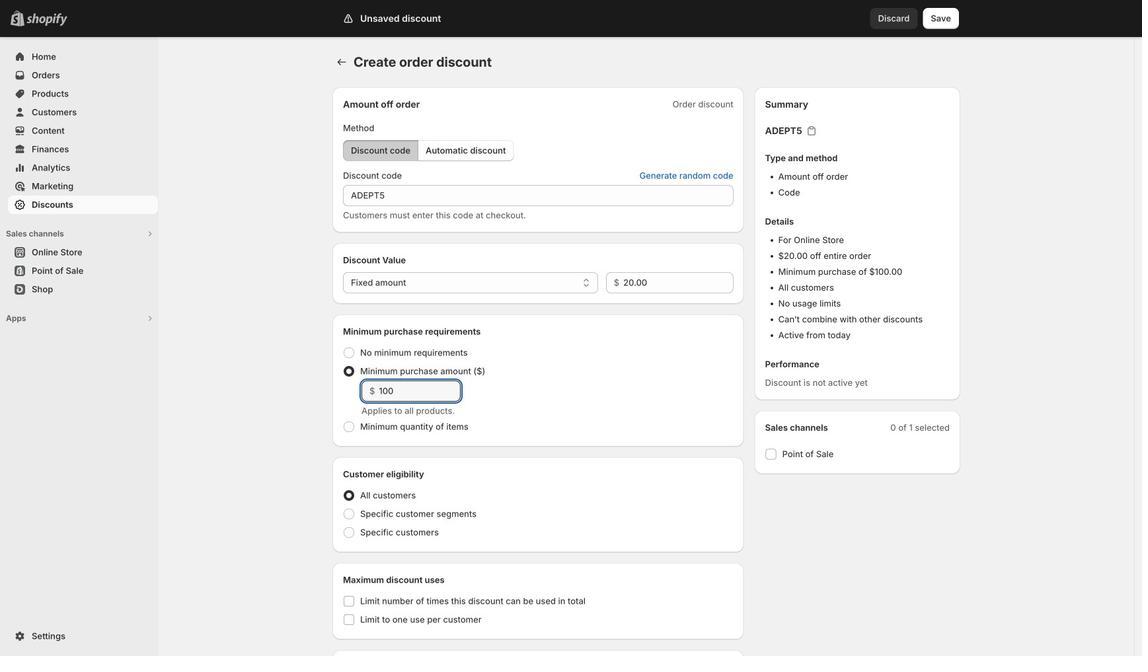Task type: locate. For each thing, give the bounding box(es) containing it.
0.00 text field
[[624, 272, 734, 294], [379, 381, 461, 402]]

None text field
[[343, 185, 734, 206]]

0 vertical spatial 0.00 text field
[[624, 272, 734, 294]]

shopify image
[[26, 13, 67, 26]]

0 horizontal spatial 0.00 text field
[[379, 381, 461, 402]]



Task type: vqa. For each thing, say whether or not it's contained in the screenshot.
text box
yes



Task type: describe. For each thing, give the bounding box(es) containing it.
1 horizontal spatial 0.00 text field
[[624, 272, 734, 294]]

1 vertical spatial 0.00 text field
[[379, 381, 461, 402]]



